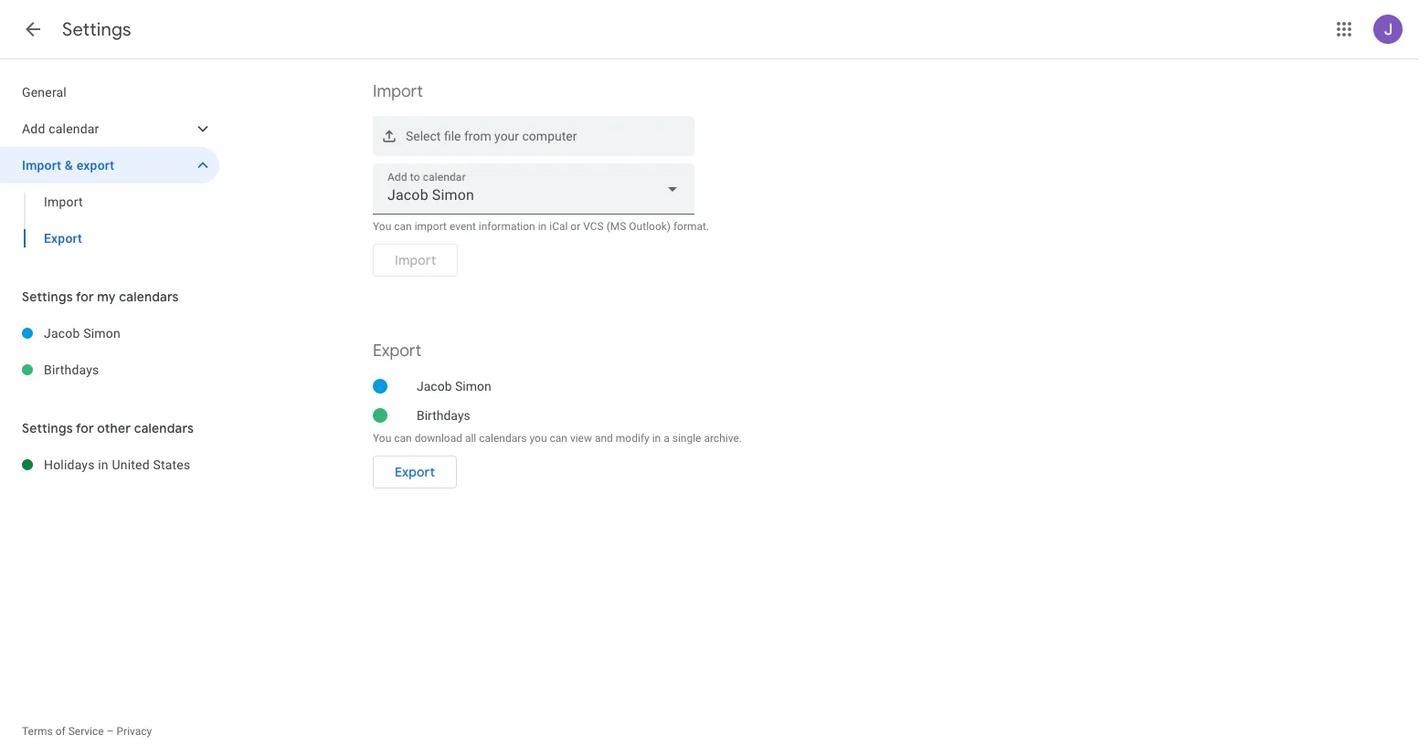 Task type: vqa. For each thing, say whether or not it's contained in the screenshot.
rightmost THE 5
no



Task type: locate. For each thing, give the bounding box(es) containing it.
import & export
[[22, 158, 114, 173]]

service
[[68, 726, 104, 738]]

0 horizontal spatial simon
[[83, 326, 121, 341]]

0 horizontal spatial jacob
[[44, 326, 80, 341]]

jacob up download on the left bottom of the page
[[417, 379, 452, 394]]

you left import
[[373, 220, 391, 233]]

my
[[97, 289, 116, 305]]

0 horizontal spatial in
[[98, 458, 109, 472]]

&
[[65, 158, 73, 173]]

you
[[373, 220, 391, 233], [373, 432, 391, 445]]

1 horizontal spatial jacob
[[417, 379, 452, 394]]

can left download on the left bottom of the page
[[394, 432, 412, 445]]

2 horizontal spatial in
[[652, 432, 661, 445]]

1 vertical spatial birthdays
[[417, 408, 470, 423]]

jacob down 'settings for my calendars'
[[44, 326, 80, 341]]

0 vertical spatial jacob
[[44, 326, 80, 341]]

simon
[[83, 326, 121, 341], [455, 379, 491, 394]]

archive.
[[704, 432, 742, 445]]

holidays in united states tree item
[[0, 447, 219, 483]]

2 vertical spatial settings
[[22, 420, 73, 437]]

jacob simon down 'settings for my calendars'
[[44, 326, 121, 341]]

export inside "group"
[[44, 231, 82, 246]]

ical
[[549, 220, 568, 233]]

import
[[373, 81, 423, 102], [22, 158, 61, 173], [44, 195, 83, 209]]

of
[[55, 726, 66, 738]]

import up select
[[373, 81, 423, 102]]

1 horizontal spatial jacob simon
[[417, 379, 491, 394]]

export
[[76, 158, 114, 173]]

birthdays up download on the left bottom of the page
[[417, 408, 470, 423]]

import inside "group"
[[44, 195, 83, 209]]

add
[[22, 122, 45, 136]]

in left ical
[[538, 220, 547, 233]]

you can import event information in ical or vcs (ms outlook) format.
[[373, 220, 709, 233]]

1 vertical spatial jacob
[[417, 379, 452, 394]]

1 vertical spatial for
[[76, 420, 94, 437]]

1 vertical spatial simon
[[455, 379, 491, 394]]

0 vertical spatial export
[[44, 231, 82, 246]]

1 vertical spatial export
[[373, 341, 422, 362]]

jacob simon tree item
[[0, 315, 219, 352]]

jacob inside tree item
[[44, 326, 80, 341]]

holidays in united states link
[[44, 447, 219, 483]]

for
[[76, 289, 94, 305], [76, 420, 94, 437]]

add calendar
[[22, 122, 99, 136]]

a
[[664, 432, 670, 445]]

2 for from the top
[[76, 420, 94, 437]]

calendars
[[119, 289, 179, 305], [134, 420, 194, 437], [479, 432, 527, 445]]

0 vertical spatial you
[[373, 220, 391, 233]]

vcs
[[583, 220, 604, 233]]

calendars for settings for my calendars
[[119, 289, 179, 305]]

0 vertical spatial birthdays
[[44, 363, 99, 377]]

export
[[44, 231, 82, 246], [373, 341, 422, 362], [395, 464, 435, 481]]

outlook)
[[629, 220, 671, 233]]

import left &
[[22, 158, 61, 173]]

computer
[[522, 129, 577, 143]]

birthdays
[[44, 363, 99, 377], [417, 408, 470, 423]]

1 horizontal spatial simon
[[455, 379, 491, 394]]

None field
[[373, 164, 695, 215]]

import down import & export
[[44, 195, 83, 209]]

0 vertical spatial jacob simon
[[44, 326, 121, 341]]

you for import
[[373, 220, 391, 233]]

jacob simon
[[44, 326, 121, 341], [417, 379, 491, 394]]

calendars up states
[[134, 420, 194, 437]]

simon up the all
[[455, 379, 491, 394]]

for left other
[[76, 420, 94, 437]]

all
[[465, 432, 476, 445]]

1 vertical spatial you
[[373, 432, 391, 445]]

0 vertical spatial simon
[[83, 326, 121, 341]]

settings for other calendars
[[22, 420, 194, 437]]

birthdays inside tree item
[[44, 363, 99, 377]]

view
[[570, 432, 592, 445]]

0 vertical spatial settings
[[62, 18, 131, 41]]

holidays
[[44, 458, 95, 472]]

2 vertical spatial import
[[44, 195, 83, 209]]

settings for settings for my calendars
[[22, 289, 73, 305]]

jacob simon inside tree item
[[44, 326, 121, 341]]

for left my
[[76, 289, 94, 305]]

1 horizontal spatial birthdays
[[417, 408, 470, 423]]

general
[[22, 85, 67, 100]]

select
[[406, 129, 441, 143]]

in left a
[[652, 432, 661, 445]]

can
[[394, 220, 412, 233], [394, 432, 412, 445], [550, 432, 567, 445]]

0 vertical spatial import
[[373, 81, 423, 102]]

can right you
[[550, 432, 567, 445]]

jacob
[[44, 326, 80, 341], [417, 379, 452, 394]]

simon inside tree item
[[83, 326, 121, 341]]

import
[[415, 220, 447, 233]]

birthdays link
[[44, 352, 219, 388]]

2 vertical spatial in
[[98, 458, 109, 472]]

1 vertical spatial settings
[[22, 289, 73, 305]]

settings up holidays
[[22, 420, 73, 437]]

in
[[538, 220, 547, 233], [652, 432, 661, 445], [98, 458, 109, 472]]

can for export
[[394, 432, 412, 445]]

settings right go back image
[[62, 18, 131, 41]]

0 horizontal spatial birthdays
[[44, 363, 99, 377]]

settings left my
[[22, 289, 73, 305]]

tree
[[0, 74, 219, 257]]

simon down 'settings for my calendars'
[[83, 326, 121, 341]]

settings
[[62, 18, 131, 41], [22, 289, 73, 305], [22, 420, 73, 437]]

1 vertical spatial in
[[652, 432, 661, 445]]

1 for from the top
[[76, 289, 94, 305]]

calendars right my
[[119, 289, 179, 305]]

0 horizontal spatial jacob simon
[[44, 326, 121, 341]]

group
[[0, 184, 219, 257]]

jacob simon up download on the left bottom of the page
[[417, 379, 491, 394]]

1 vertical spatial import
[[22, 158, 61, 173]]

0 vertical spatial for
[[76, 289, 94, 305]]

privacy link
[[117, 726, 152, 738]]

0 vertical spatial in
[[538, 220, 547, 233]]

birthdays tree item
[[0, 352, 219, 388]]

you left download on the left bottom of the page
[[373, 432, 391, 445]]

tree containing general
[[0, 74, 219, 257]]

can left import
[[394, 220, 412, 233]]

birthdays down jacob simon tree item
[[44, 363, 99, 377]]

1 you from the top
[[373, 220, 391, 233]]

in left united
[[98, 458, 109, 472]]

2 vertical spatial export
[[395, 464, 435, 481]]

2 you from the top
[[373, 432, 391, 445]]



Task type: describe. For each thing, give the bounding box(es) containing it.
you
[[530, 432, 547, 445]]

format.
[[673, 220, 709, 233]]

information
[[479, 220, 535, 233]]

from
[[464, 129, 491, 143]]

settings heading
[[62, 18, 131, 41]]

import & export tree item
[[0, 147, 219, 184]]

and
[[595, 432, 613, 445]]

import inside tree item
[[22, 158, 61, 173]]

calendars for settings for other calendars
[[134, 420, 194, 437]]

states
[[153, 458, 190, 472]]

in inside "tree item"
[[98, 458, 109, 472]]

settings for settings
[[62, 18, 131, 41]]

or
[[571, 220, 581, 233]]

event
[[450, 220, 476, 233]]

(ms
[[606, 220, 626, 233]]

you for export
[[373, 432, 391, 445]]

modify
[[616, 432, 650, 445]]

calendars right the all
[[479, 432, 527, 445]]

download
[[415, 432, 462, 445]]

you can download all calendars you can view and modify in a single archive.
[[373, 432, 742, 445]]

united
[[112, 458, 150, 472]]

other
[[97, 420, 131, 437]]

export for export
[[395, 464, 435, 481]]

terms of service – privacy
[[22, 726, 152, 738]]

holidays in united states
[[44, 458, 190, 472]]

file
[[444, 129, 461, 143]]

group containing import
[[0, 184, 219, 257]]

calendar
[[49, 122, 99, 136]]

privacy
[[117, 726, 152, 738]]

can for import
[[394, 220, 412, 233]]

for for my
[[76, 289, 94, 305]]

1 horizontal spatial in
[[538, 220, 547, 233]]

terms
[[22, 726, 53, 738]]

single
[[672, 432, 701, 445]]

select file from your computer
[[406, 129, 577, 143]]

export for general
[[44, 231, 82, 246]]

settings for my calendars
[[22, 289, 179, 305]]

–
[[107, 726, 114, 738]]

settings for my calendars tree
[[0, 315, 219, 388]]

1 vertical spatial jacob simon
[[417, 379, 491, 394]]

for for other
[[76, 420, 94, 437]]

settings for settings for other calendars
[[22, 420, 73, 437]]

your
[[494, 129, 519, 143]]

go back image
[[22, 18, 44, 40]]

terms of service link
[[22, 726, 104, 738]]

select file from your computer button
[[373, 116, 695, 156]]



